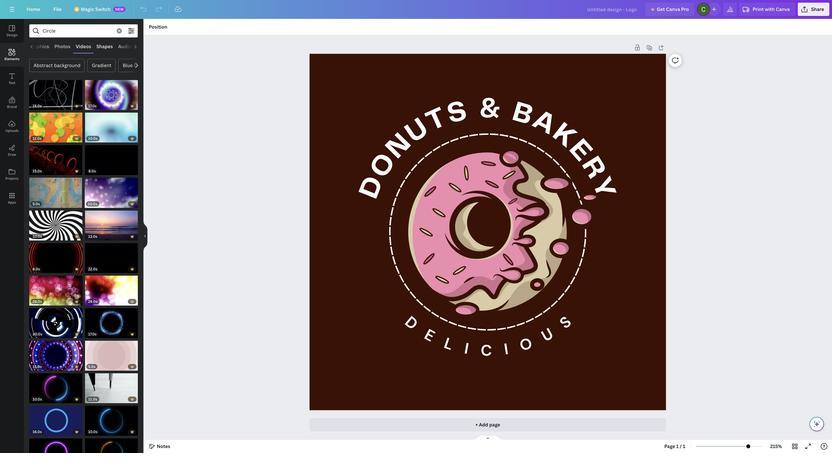 Task type: vqa. For each thing, say whether or not it's contained in the screenshot.


Task type: locate. For each thing, give the bounding box(es) containing it.
8.0s
[[88, 169, 96, 174], [33, 266, 40, 271]]

1 vertical spatial 17.0s
[[88, 332, 97, 337]]

e
[[564, 135, 597, 167], [421, 325, 438, 347]]

1 horizontal spatial 8.0s
[[88, 169, 96, 174]]

2 17.0s from the top
[[88, 332, 97, 337]]

0 vertical spatial 8.0s group
[[85, 141, 138, 175]]

0 horizontal spatial u
[[402, 114, 434, 148]]

15.0s right projects button on the left
[[33, 169, 42, 174]]

0 vertical spatial o
[[366, 149, 401, 183]]

o for o u s
[[517, 333, 535, 356]]

page 1 / 1
[[664, 443, 685, 450]]

1 vertical spatial 15.0s group
[[29, 141, 82, 175]]

12.0s
[[33, 136, 42, 141]]

0 horizontal spatial 8.0s
[[33, 266, 40, 271]]

d
[[356, 173, 389, 202], [401, 312, 422, 334]]

y
[[587, 174, 620, 202]]

0 vertical spatial u
[[402, 114, 434, 148]]

0 horizontal spatial group
[[29, 435, 82, 453]]

1 vertical spatial u
[[538, 324, 557, 346]]

17.0s for 15.0s
[[88, 103, 97, 108]]

15.0s group down 30.0s
[[29, 337, 82, 371]]

0 horizontal spatial o
[[366, 149, 401, 183]]

draw button
[[0, 139, 24, 162]]

elements button
[[0, 43, 24, 67]]

2 group from the left
[[85, 435, 138, 453]]

uploads
[[5, 128, 19, 133]]

17.0s group
[[85, 76, 138, 110], [85, 304, 138, 338]]

1 horizontal spatial 5.0s group
[[85, 337, 138, 371]]

i right the l
[[463, 339, 470, 359]]

1 background from the left
[[54, 62, 81, 68]]

10.0s group for the topmost 5.0s group
[[85, 174, 138, 208]]

2 vertical spatial 15.0s group
[[29, 337, 82, 371]]

blue background button
[[118, 59, 165, 72]]

0 vertical spatial 5.0s group
[[29, 174, 82, 208]]

0 horizontal spatial 1
[[676, 443, 679, 450]]

1 horizontal spatial d
[[401, 312, 422, 334]]

home
[[27, 6, 40, 12]]

0 horizontal spatial 8.0s group
[[29, 239, 82, 273]]

1 vertical spatial 8.0s
[[33, 266, 40, 271]]

1 horizontal spatial u
[[538, 324, 557, 346]]

1 horizontal spatial o
[[517, 333, 535, 356]]

22.0s group
[[85, 239, 138, 273]]

+ add page
[[476, 422, 500, 428]]

0 horizontal spatial canva
[[666, 6, 680, 12]]

1 vertical spatial s
[[555, 312, 575, 333]]

1 vertical spatial 5.0s
[[88, 364, 96, 369]]

1 horizontal spatial group
[[85, 435, 138, 453]]

1 vertical spatial e
[[421, 325, 438, 347]]

1 vertical spatial 5.0s group
[[85, 337, 138, 371]]

u
[[402, 114, 434, 148], [538, 324, 557, 346]]

canva right 'with'
[[776, 6, 790, 12]]

2 background from the left
[[134, 62, 160, 68]]

13.0s
[[88, 234, 97, 239]]

1 15.0s from the top
[[33, 103, 42, 108]]

graphics
[[29, 43, 49, 50]]

1 horizontal spatial 1
[[683, 443, 685, 450]]

0 horizontal spatial background
[[54, 62, 81, 68]]

apps
[[8, 200, 16, 205]]

background down photos button
[[54, 62, 81, 68]]

print with canva
[[753, 6, 790, 12]]

abstract background
[[34, 62, 81, 68]]

1
[[676, 443, 679, 450], [683, 443, 685, 450]]

17.0s
[[88, 103, 97, 108], [88, 332, 97, 337]]

i right c
[[502, 339, 509, 360]]

15.0s down 30.0s
[[33, 364, 42, 369]]

0 horizontal spatial 5.0s group
[[29, 174, 82, 208]]

audio
[[118, 43, 132, 50]]

canva
[[666, 6, 680, 12], [776, 6, 790, 12]]

15.0s group
[[29, 76, 82, 110], [29, 141, 82, 175], [29, 337, 82, 371]]

gradient button
[[88, 59, 116, 72]]

1 group from the left
[[29, 435, 82, 453]]

30.0s group
[[29, 304, 82, 338]]

o
[[366, 149, 401, 183], [517, 333, 535, 356]]

1 horizontal spatial 5.0s
[[88, 364, 96, 369]]

1 vertical spatial o
[[517, 333, 535, 356]]

3 15.0s group from the top
[[29, 337, 82, 371]]

d for d
[[356, 173, 389, 202]]

10.0s group for 16.0s 'group'
[[85, 402, 138, 436]]

hide image
[[143, 220, 148, 252]]

10.0s group
[[85, 109, 138, 143], [85, 174, 138, 208], [29, 207, 82, 241], [29, 369, 82, 403], [85, 402, 138, 436]]

10.0s
[[88, 136, 98, 141], [88, 201, 97, 206], [33, 234, 42, 239], [33, 397, 42, 402], [88, 429, 98, 434]]

0 vertical spatial 8.0s
[[88, 169, 96, 174]]

abstract background button
[[29, 59, 85, 72]]

29.0s group
[[29, 272, 82, 306]]

0 horizontal spatial s
[[445, 98, 470, 129]]

0 vertical spatial d
[[356, 173, 389, 202]]

design button
[[0, 19, 24, 43]]

0 vertical spatial 17.0s
[[88, 103, 97, 108]]

17.0s group down 28.0s
[[85, 304, 138, 338]]

o inside o u s
[[517, 333, 535, 356]]

group
[[29, 435, 82, 453], [85, 435, 138, 453]]

5.0s
[[33, 201, 40, 206], [88, 364, 96, 369]]

t
[[423, 104, 451, 137]]

3 15.0s from the top
[[33, 364, 42, 369]]

17.0s group for 15.0s
[[85, 76, 138, 110]]

15.0s group down abstract background button
[[29, 76, 82, 110]]

0 vertical spatial e
[[564, 135, 597, 167]]

1 horizontal spatial s
[[555, 312, 575, 333]]

1 17.0s group from the top
[[85, 76, 138, 110]]

5.0s up 11.0s 'group'
[[88, 364, 96, 369]]

share
[[811, 6, 824, 12]]

magic switch
[[81, 6, 111, 12]]

background for blue background
[[134, 62, 160, 68]]

0 horizontal spatial e
[[421, 325, 438, 347]]

1 17.0s from the top
[[88, 103, 97, 108]]

background down frames button at the top of page
[[134, 62, 160, 68]]

page
[[489, 422, 500, 428]]

2 15.0s group from the top
[[29, 141, 82, 175]]

i
[[463, 339, 470, 359], [502, 339, 509, 360]]

new
[[115, 7, 124, 12]]

share button
[[798, 3, 830, 16]]

11.0s group
[[85, 369, 138, 403]]

background inside button
[[134, 62, 160, 68]]

1 canva from the left
[[666, 6, 680, 12]]

1 horizontal spatial background
[[134, 62, 160, 68]]

15.0s for 17.0s
[[33, 103, 42, 108]]

0 horizontal spatial i
[[463, 339, 470, 359]]

add
[[479, 422, 488, 428]]

17.0s group for 30.0s
[[85, 304, 138, 338]]

&
[[479, 96, 501, 123]]

shapes button
[[94, 40, 116, 53]]

design
[[6, 33, 17, 37]]

15.0s
[[33, 103, 42, 108], [33, 169, 42, 174], [33, 364, 42, 369]]

blue background
[[123, 62, 160, 68]]

1 1 from the left
[[676, 443, 679, 450]]

1 horizontal spatial canva
[[776, 6, 790, 12]]

1 left /
[[676, 443, 679, 450]]

2 canva from the left
[[776, 6, 790, 12]]

background
[[54, 62, 81, 68], [134, 62, 160, 68]]

1 vertical spatial d
[[401, 312, 422, 334]]

r
[[577, 153, 610, 183]]

2 17.0s group from the top
[[85, 304, 138, 338]]

s
[[445, 98, 470, 129], [555, 312, 575, 333]]

main menu bar
[[0, 0, 832, 19]]

15.0s group for 5.0s
[[29, 337, 82, 371]]

1 vertical spatial 17.0s group
[[85, 304, 138, 338]]

0 vertical spatial 17.0s group
[[85, 76, 138, 110]]

1 horizontal spatial e
[[564, 135, 597, 167]]

0 horizontal spatial 5.0s
[[33, 201, 40, 206]]

s inside o u s
[[555, 312, 575, 333]]

1 right /
[[683, 443, 685, 450]]

2 vertical spatial 15.0s
[[33, 364, 42, 369]]

d inside d e l
[[401, 312, 422, 334]]

0 vertical spatial 15.0s
[[33, 103, 42, 108]]

17.0s group down gradient button
[[85, 76, 138, 110]]

5.0s group
[[29, 174, 82, 208], [85, 337, 138, 371]]

1 15.0s group from the top
[[29, 76, 82, 110]]

215% button
[[765, 441, 787, 452]]

photos
[[54, 43, 70, 50]]

15.0s right brand
[[33, 103, 42, 108]]

15.0s for 5.0s
[[33, 364, 42, 369]]

canva left pro
[[666, 6, 680, 12]]

8.0s group
[[85, 141, 138, 175], [29, 239, 82, 273]]

shapes
[[96, 43, 113, 50]]

5.0s right apps
[[33, 201, 40, 206]]

graphics button
[[26, 40, 52, 53]]

canva inside button
[[666, 6, 680, 12]]

0 horizontal spatial d
[[356, 173, 389, 202]]

0 vertical spatial 15.0s group
[[29, 76, 82, 110]]

1 vertical spatial 15.0s
[[33, 169, 42, 174]]

background inside button
[[54, 62, 81, 68]]

29.0s
[[33, 299, 42, 304]]

28.0s group
[[85, 272, 138, 306]]

15.0s group down 12.0s
[[29, 141, 82, 175]]



Task type: describe. For each thing, give the bounding box(es) containing it.
22.0s
[[88, 266, 97, 271]]

print
[[753, 6, 764, 12]]

1 horizontal spatial 8.0s group
[[85, 141, 138, 175]]

audio button
[[116, 40, 134, 53]]

13.0s group
[[85, 207, 138, 241]]

k
[[548, 119, 581, 153]]

0 vertical spatial s
[[445, 98, 470, 129]]

get canva pro
[[657, 6, 689, 12]]

draw
[[8, 152, 16, 157]]

notes
[[157, 443, 170, 450]]

notes button
[[146, 441, 173, 452]]

elements
[[4, 56, 20, 61]]

15.0s group for 17.0s
[[29, 76, 82, 110]]

brand button
[[0, 91, 24, 115]]

videos
[[76, 43, 91, 50]]

text
[[9, 80, 15, 85]]

projects
[[5, 176, 19, 181]]

abstract
[[34, 62, 53, 68]]

photos button
[[52, 40, 73, 53]]

17.0s for 30.0s
[[88, 332, 97, 337]]

projects button
[[0, 162, 24, 186]]

home link
[[21, 3, 45, 16]]

switch
[[95, 6, 111, 12]]

+ add page button
[[310, 418, 666, 432]]

file
[[53, 6, 62, 12]]

n
[[382, 129, 417, 164]]

u inside o u s
[[538, 324, 557, 346]]

position
[[149, 24, 167, 30]]

12.0s group
[[29, 109, 82, 143]]

Search elements search field
[[43, 25, 113, 37]]

28.0s
[[88, 299, 98, 304]]

2 15.0s from the top
[[33, 169, 42, 174]]

get
[[657, 6, 665, 12]]

get canva pro button
[[646, 3, 694, 16]]

frames button
[[134, 40, 156, 53]]

print with canva button
[[740, 3, 795, 16]]

o for o
[[366, 149, 401, 183]]

215%
[[770, 443, 782, 450]]

a
[[529, 106, 560, 140]]

11.0s
[[88, 397, 97, 402]]

b
[[510, 99, 536, 130]]

2 1 from the left
[[683, 443, 685, 450]]

background for abstract background
[[54, 62, 81, 68]]

canva assistant image
[[813, 420, 821, 428]]

side panel tab list
[[0, 19, 24, 210]]

1 horizontal spatial i
[[502, 339, 509, 360]]

d for d e l
[[401, 312, 422, 334]]

brand
[[7, 104, 17, 109]]

+
[[476, 422, 478, 428]]

file button
[[48, 3, 67, 16]]

16.0s group
[[29, 402, 82, 436]]

pro
[[681, 6, 689, 12]]

16.0s
[[33, 429, 42, 434]]

with
[[765, 6, 775, 12]]

position button
[[146, 22, 170, 32]]

magic
[[81, 6, 94, 12]]

0 vertical spatial 5.0s
[[33, 201, 40, 206]]

d e l
[[401, 312, 456, 355]]

1 vertical spatial 8.0s group
[[29, 239, 82, 273]]

30.0s
[[33, 332, 42, 337]]

10.0s group for '12.0s' group
[[85, 109, 138, 143]]

canva inside dropdown button
[[776, 6, 790, 12]]

blue
[[123, 62, 133, 68]]

gradient
[[92, 62, 111, 68]]

show pages image
[[472, 435, 504, 441]]

text button
[[0, 67, 24, 91]]

videos button
[[73, 40, 94, 53]]

o u s
[[517, 312, 575, 356]]

page
[[664, 443, 675, 450]]

apps button
[[0, 186, 24, 210]]

l
[[441, 333, 456, 355]]

e inside d e l
[[421, 325, 438, 347]]

/
[[680, 443, 682, 450]]

c
[[480, 341, 492, 361]]

frames
[[137, 43, 153, 50]]

Design title text field
[[582, 3, 643, 16]]

uploads button
[[0, 115, 24, 139]]



